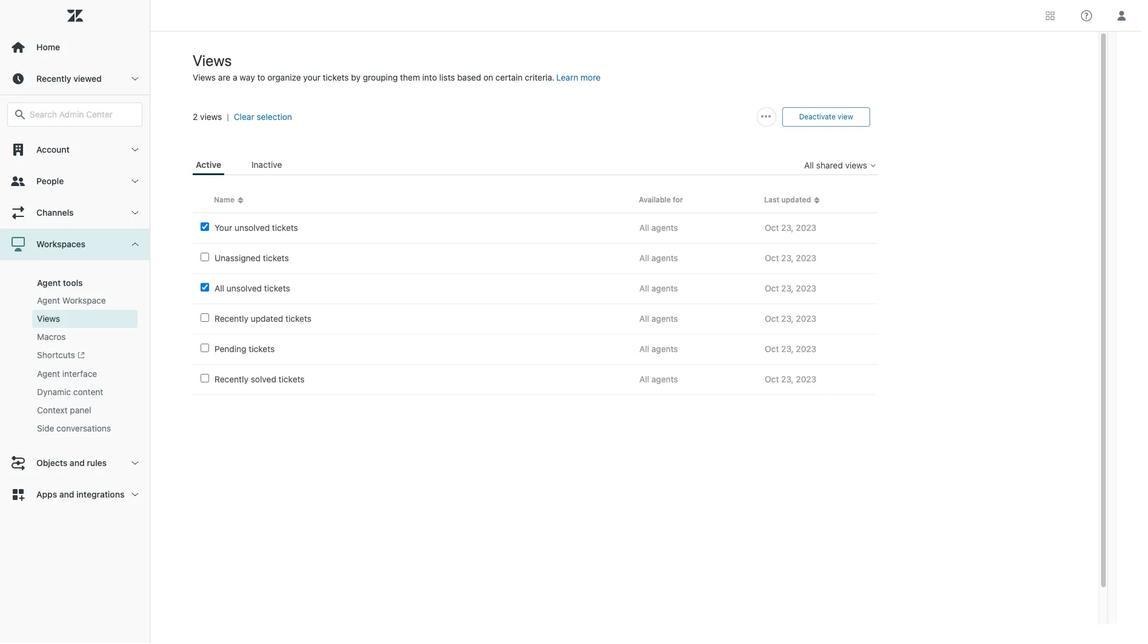 Task type: describe. For each thing, give the bounding box(es) containing it.
agent for agent interface
[[37, 369, 60, 379]]

home button
[[0, 32, 150, 63]]

dynamic content element
[[37, 386, 103, 399]]

agent for agent workspace
[[37, 295, 60, 306]]

agent for agent tools
[[37, 278, 61, 288]]

apps
[[36, 490, 57, 500]]

people button
[[0, 166, 150, 197]]

channels
[[36, 207, 74, 218]]

interface
[[62, 369, 97, 379]]

objects and rules
[[36, 458, 107, 468]]

channels button
[[0, 197, 150, 229]]

agent workspace link
[[32, 292, 138, 310]]

side
[[37, 423, 54, 434]]

help image
[[1082, 10, 1093, 21]]

side conversations
[[37, 423, 111, 434]]

panel
[[70, 405, 91, 416]]

side conversations element
[[37, 423, 111, 435]]

user menu image
[[1115, 8, 1130, 23]]

account button
[[0, 134, 150, 166]]

integrations
[[76, 490, 125, 500]]

apps and integrations
[[36, 490, 125, 500]]

workspaces group
[[0, 260, 150, 448]]

people
[[36, 176, 64, 186]]

workspaces button
[[0, 229, 150, 260]]

recently viewed
[[36, 73, 102, 84]]

context panel
[[37, 405, 91, 416]]

views element
[[37, 313, 60, 325]]

context panel link
[[32, 402, 138, 420]]

context
[[37, 405, 68, 416]]

and for apps
[[59, 490, 74, 500]]

workspace
[[62, 295, 106, 306]]

shortcuts link
[[32, 346, 138, 365]]

agent interface
[[37, 369, 97, 379]]

agent interface link
[[32, 365, 138, 383]]

shortcuts
[[37, 350, 75, 360]]

recently
[[36, 73, 71, 84]]

objects
[[36, 458, 67, 468]]



Task type: vqa. For each thing, say whether or not it's contained in the screenshot.
recently viewed in the top left of the page
yes



Task type: locate. For each thing, give the bounding box(es) containing it.
shortcuts element
[[37, 349, 85, 362]]

zendesk products image
[[1047, 11, 1055, 20]]

0 vertical spatial agent
[[37, 278, 61, 288]]

agent workspace element
[[37, 295, 106, 307]]

Search Admin Center field
[[30, 109, 135, 120]]

1 vertical spatial and
[[59, 490, 74, 500]]

and inside 'dropdown button'
[[70, 458, 85, 468]]

agent left tools
[[37, 278, 61, 288]]

recently viewed button
[[0, 63, 150, 95]]

agent tools
[[37, 278, 83, 288]]

primary element
[[0, 0, 150, 643]]

agent interface element
[[37, 368, 97, 380]]

tree item
[[0, 229, 150, 448]]

rules
[[87, 458, 107, 468]]

agent tools element
[[37, 278, 83, 288]]

tree containing account
[[0, 134, 150, 511]]

agent
[[37, 278, 61, 288], [37, 295, 60, 306], [37, 369, 60, 379]]

none search field inside primary element
[[1, 102, 149, 127]]

macros
[[37, 332, 66, 342]]

side conversations link
[[32, 420, 138, 438]]

agent up the 'views'
[[37, 295, 60, 306]]

conversations
[[56, 423, 111, 434]]

tools
[[63, 278, 83, 288]]

1 vertical spatial agent
[[37, 295, 60, 306]]

and left rules
[[70, 458, 85, 468]]

account
[[36, 144, 70, 155]]

views link
[[32, 310, 138, 328]]

macros link
[[32, 328, 138, 346]]

macros element
[[37, 331, 66, 343]]

views
[[37, 314, 60, 324]]

dynamic content link
[[32, 383, 138, 402]]

tree
[[0, 134, 150, 511]]

and right apps
[[59, 490, 74, 500]]

context panel element
[[37, 405, 91, 417]]

tree item inside primary element
[[0, 229, 150, 448]]

and for objects
[[70, 458, 85, 468]]

content
[[73, 387, 103, 397]]

None search field
[[1, 102, 149, 127]]

dynamic content
[[37, 387, 103, 397]]

agent inside 'element'
[[37, 369, 60, 379]]

0 vertical spatial and
[[70, 458, 85, 468]]

home
[[36, 42, 60, 52]]

dynamic
[[37, 387, 71, 397]]

objects and rules button
[[0, 448, 150, 479]]

workspaces
[[36, 239, 86, 249]]

and inside dropdown button
[[59, 490, 74, 500]]

agent workspace
[[37, 295, 106, 306]]

tree item containing workspaces
[[0, 229, 150, 448]]

1 agent from the top
[[37, 278, 61, 288]]

2 agent from the top
[[37, 295, 60, 306]]

apps and integrations button
[[0, 479, 150, 511]]

agent up dynamic
[[37, 369, 60, 379]]

3 agent from the top
[[37, 369, 60, 379]]

tree inside primary element
[[0, 134, 150, 511]]

viewed
[[74, 73, 102, 84]]

and
[[70, 458, 85, 468], [59, 490, 74, 500]]

2 vertical spatial agent
[[37, 369, 60, 379]]



